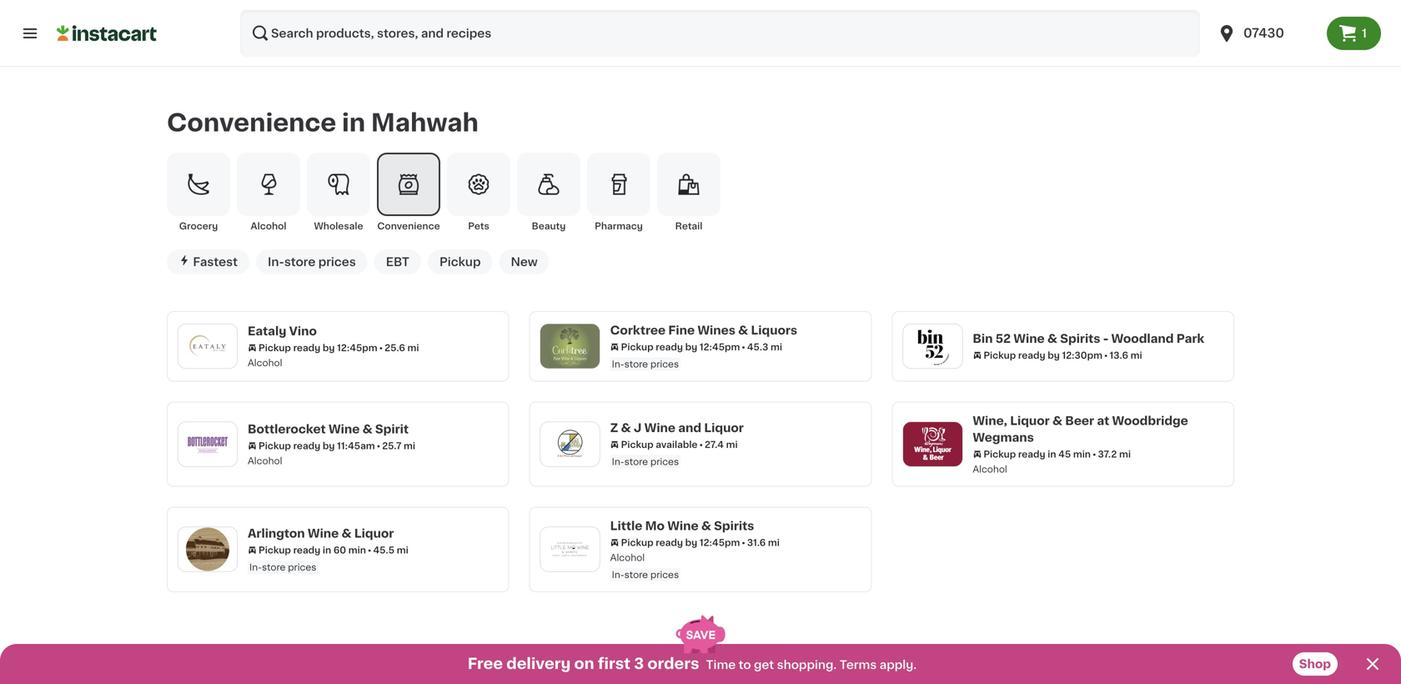 Task type: vqa. For each thing, say whether or not it's contained in the screenshot.
Free, within the "Silk Unsweet Organic Soy Milk, Dairy Free, Gluten Free"
no



Task type: describe. For each thing, give the bounding box(es) containing it.
store for z & j wine and liquor
[[625, 457, 648, 467]]

12:45pm for vino
[[337, 343, 378, 353]]

prices inside alcohol in-store prices
[[651, 570, 679, 579]]

12:45pm for mo
[[700, 538, 740, 547]]

park
[[1177, 333, 1205, 345]]

store inside button
[[284, 256, 316, 268]]

little mo wine & spirits
[[610, 520, 755, 532]]

pickup for bin 52 wine & spirits - woodland park
[[984, 351, 1016, 360]]

mi for corktree fine wines & liquors
[[771, 342, 783, 352]]

pickup ready in 45 min
[[984, 450, 1091, 459]]

prices for corktree fine wines & liquors
[[651, 360, 679, 369]]

retail
[[676, 221, 703, 231]]

apply.
[[880, 659, 917, 671]]

wine,
[[973, 415, 1008, 427]]

instacart logo image
[[57, 23, 157, 43]]

in-store prices for corktree fine wines & liquors
[[612, 360, 679, 369]]

45.5 mi
[[373, 546, 409, 555]]

corktree fine wines & liquors
[[610, 324, 798, 336]]

little
[[610, 520, 643, 532]]

-
[[1104, 333, 1109, 345]]

new button
[[499, 249, 550, 274]]

12:30pm
[[1063, 351, 1103, 360]]

wine up pickup ready in 60 min
[[308, 528, 339, 539]]

in for wine, liquor & beer at woodbridge wegmans
[[1048, 450, 1057, 459]]

pickup ready by 12:45pm for mo
[[621, 538, 740, 547]]

wines
[[698, 324, 736, 336]]

wholesale
[[314, 221, 363, 231]]

27.4 mi
[[705, 440, 738, 449]]

in for arlington wine & liquor
[[323, 546, 331, 555]]

convenience for convenience in mahwah
[[167, 111, 336, 135]]

ready for eataly
[[293, 343, 321, 353]]

mi for little mo wine & spirits
[[768, 538, 780, 547]]

grocery button
[[167, 153, 230, 233]]

shop
[[1300, 658, 1332, 670]]

ebt
[[386, 256, 410, 268]]

in- for z & j wine and liquor
[[612, 457, 625, 467]]

bottlerocket wine & spirit
[[248, 423, 409, 435]]

at
[[1097, 415, 1110, 427]]

ready for corktree
[[656, 342, 683, 352]]

ready for little
[[656, 538, 683, 547]]

on
[[575, 657, 595, 671]]

31.6
[[747, 538, 766, 547]]

alcohol for bottlerocket wine & spirit
[[248, 456, 282, 465]]

orders
[[648, 657, 700, 671]]

prices for arlington wine & liquor
[[288, 563, 317, 572]]

pickup ready by 12:30pm
[[984, 351, 1103, 360]]

wine up pickup ready by 12:30pm
[[1014, 333, 1045, 345]]

& up 11:45am
[[363, 423, 373, 435]]

27.4
[[705, 440, 724, 449]]

mi for eataly vino
[[408, 343, 419, 353]]

1
[[1363, 28, 1368, 39]]

pickup available
[[621, 440, 698, 449]]

& right mo
[[702, 520, 712, 532]]

liquors
[[751, 324, 798, 336]]

& inside wine, liquor & beer at woodbridge wegmans
[[1053, 415, 1063, 427]]

eataly
[[248, 326, 287, 337]]

ready for bin
[[1019, 351, 1046, 360]]

arlington wine & liquor logo image
[[186, 528, 229, 571]]

bin
[[973, 333, 993, 345]]

45.3
[[747, 342, 769, 352]]

by for mo
[[686, 538, 698, 547]]

alcohol inside button
[[251, 221, 287, 231]]

wegmans
[[973, 432, 1034, 443]]

1 button
[[1328, 17, 1382, 50]]

arlington wine & liquor
[[248, 528, 394, 539]]

available
[[656, 440, 698, 449]]

& up the 60
[[342, 528, 352, 539]]

pickup for corktree fine wines & liquors
[[621, 342, 654, 352]]

mi for z & j wine and liquor
[[726, 440, 738, 449]]

alcohol in-store prices
[[610, 553, 679, 579]]

store for arlington wine & liquor
[[262, 563, 286, 572]]

corktree fine wines & liquors logo image
[[549, 325, 592, 368]]

eataly vino logo image
[[186, 325, 229, 368]]

2 07430 button from the left
[[1217, 10, 1318, 57]]

woodland
[[1112, 333, 1174, 345]]

wine up 11:45am
[[329, 423, 360, 435]]

mahwah
[[371, 111, 479, 135]]

3
[[634, 657, 644, 671]]

min for beer
[[1074, 450, 1091, 459]]

z & j wine and liquor logo image
[[549, 423, 592, 466]]

fastest
[[193, 256, 238, 268]]

Search field
[[240, 10, 1201, 57]]

new
[[511, 256, 538, 268]]

pickup for bottlerocket wine & spirit
[[259, 441, 291, 450]]

37.2 mi
[[1098, 450, 1131, 459]]

to
[[739, 659, 751, 671]]

by for vino
[[323, 343, 335, 353]]

52
[[996, 333, 1011, 345]]

get
[[754, 659, 774, 671]]

pets button
[[447, 153, 511, 233]]

alcohol for wine, liquor & beer at woodbridge wegmans
[[973, 465, 1008, 474]]

pickup for little mo wine & spirits
[[621, 538, 654, 547]]

close image
[[1363, 654, 1383, 674]]

alcohol for eataly vino
[[248, 358, 282, 368]]

alcohol inside alcohol in-store prices
[[610, 553, 645, 562]]

13.6 mi
[[1110, 351, 1143, 360]]

bottlerocket wine & spirit logo image
[[186, 423, 229, 466]]

pickup button
[[428, 249, 493, 274]]

spirits for mo
[[714, 520, 755, 532]]

vino
[[289, 326, 317, 337]]

prices inside button
[[318, 256, 356, 268]]

wine, liquor & beer at woodbridge wegmans logo image
[[911, 423, 955, 466]]

z
[[610, 422, 619, 434]]

wine, liquor & beer at woodbridge wegmans
[[973, 415, 1189, 443]]

in- inside button
[[268, 256, 284, 268]]

in- inside alcohol in-store prices
[[612, 570, 625, 579]]

free
[[468, 657, 503, 671]]

45
[[1059, 450, 1071, 459]]

pickup ready in 60 min
[[259, 546, 366, 555]]

in- for corktree fine wines & liquors
[[612, 360, 625, 369]]

j
[[634, 422, 642, 434]]

ready for arlington
[[293, 546, 321, 555]]

z & j wine and liquor
[[610, 422, 744, 434]]

25.6
[[385, 343, 405, 353]]

store inside alcohol in-store prices
[[625, 570, 648, 579]]

arlington
[[248, 528, 305, 539]]

in- for arlington wine & liquor
[[249, 563, 262, 572]]

mi for wine, liquor & beer at woodbridge wegmans
[[1120, 450, 1131, 459]]

liquor inside wine, liquor & beer at woodbridge wegmans
[[1011, 415, 1050, 427]]

pickup inside button
[[440, 256, 481, 268]]

fastest button
[[167, 249, 249, 274]]

13.6
[[1110, 351, 1129, 360]]

by for fine
[[686, 342, 698, 352]]

prices for z & j wine and liquor
[[651, 457, 679, 467]]

mi for arlington wine & liquor
[[397, 546, 409, 555]]

& left j
[[621, 422, 631, 434]]



Task type: locate. For each thing, give the bounding box(es) containing it.
in-store prices for z & j wine and liquor
[[612, 457, 679, 467]]

liquor up the wegmans
[[1011, 415, 1050, 427]]

prices down mo
[[651, 570, 679, 579]]

0 horizontal spatial min
[[349, 546, 366, 555]]

1 vertical spatial convenience
[[377, 221, 440, 231]]

1 horizontal spatial convenience
[[377, 221, 440, 231]]

in left mahwah
[[342, 111, 366, 135]]

in- down arlington
[[249, 563, 262, 572]]

pharmacy
[[595, 221, 643, 231]]

beauty
[[532, 221, 566, 231]]

in- right fastest
[[268, 256, 284, 268]]

ready for wine,
[[1019, 450, 1046, 459]]

alcohol button
[[237, 153, 300, 233]]

in-store prices inside in-store prices button
[[268, 256, 356, 268]]

pickup
[[440, 256, 481, 268], [621, 342, 654, 352], [259, 343, 291, 353], [984, 351, 1016, 360], [621, 440, 654, 449], [259, 441, 291, 450], [984, 450, 1016, 459], [621, 538, 654, 547], [259, 546, 291, 555]]

1 vertical spatial in
[[1048, 450, 1057, 459]]

wholesale button
[[307, 153, 370, 233]]

1 07430 button from the left
[[1207, 10, 1328, 57]]

25.7
[[382, 441, 402, 450]]

25.6 mi
[[385, 343, 419, 353]]

1 horizontal spatial in
[[342, 111, 366, 135]]

mi
[[771, 342, 783, 352], [408, 343, 419, 353], [1131, 351, 1143, 360], [726, 440, 738, 449], [404, 441, 416, 450], [1120, 450, 1131, 459], [768, 538, 780, 547], [397, 546, 409, 555]]

mi for bottlerocket wine & spirit
[[404, 441, 416, 450]]

eataly vino
[[248, 326, 317, 337]]

60
[[334, 546, 346, 555]]

store down the pickup available
[[625, 457, 648, 467]]

liquor up the "45.5"
[[354, 528, 394, 539]]

liquor
[[1011, 415, 1050, 427], [705, 422, 744, 434], [354, 528, 394, 539]]

mi down liquors
[[771, 342, 783, 352]]

2 vertical spatial in
[[323, 546, 331, 555]]

mi right 25.6
[[408, 343, 419, 353]]

prices down wholesale
[[318, 256, 356, 268]]

and
[[679, 422, 702, 434]]

woodbridge
[[1113, 415, 1189, 427]]

ready down fine
[[656, 342, 683, 352]]

shop button
[[1293, 652, 1338, 676]]

pickup ready by 12:45pm down little mo wine & spirits on the bottom of the page
[[621, 538, 740, 547]]

bin 52 wine & spirits - woodland park logo image
[[911, 325, 955, 368]]

pickup for eataly vino
[[259, 343, 291, 353]]

mi right 25.7
[[404, 441, 416, 450]]

min
[[1074, 450, 1091, 459], [349, 546, 366, 555]]

ready left 12:30pm
[[1019, 351, 1046, 360]]

alcohol down the wegmans
[[973, 465, 1008, 474]]

1 vertical spatial min
[[349, 546, 366, 555]]

ready down bottlerocket at the left bottom of the page
[[293, 441, 321, 450]]

mi right the "45.5"
[[397, 546, 409, 555]]

0 horizontal spatial in
[[323, 546, 331, 555]]

12:45pm for fine
[[700, 342, 740, 352]]

convenience up ebt
[[377, 221, 440, 231]]

by down fine
[[686, 342, 698, 352]]

pickup ready by 12:45pm
[[621, 342, 740, 352], [259, 343, 378, 353], [621, 538, 740, 547]]

& up pickup ready by 12:30pm
[[1048, 333, 1058, 345]]

pickup for z & j wine and liquor
[[621, 440, 654, 449]]

terms
[[840, 659, 877, 671]]

convenience in mahwah main content
[[0, 67, 1402, 684]]

bin 52 wine & spirits - woodland park
[[973, 333, 1205, 345]]

pickup down pets
[[440, 256, 481, 268]]

pharmacy button
[[587, 153, 651, 233]]

ready down little mo wine & spirits on the bottom of the page
[[656, 538, 683, 547]]

mi right 31.6
[[768, 538, 780, 547]]

0 vertical spatial in
[[342, 111, 366, 135]]

ebt button
[[374, 249, 421, 274]]

0 vertical spatial convenience
[[167, 111, 336, 135]]

wine right mo
[[668, 520, 699, 532]]

in left the 60
[[323, 546, 331, 555]]

in- down little in the bottom left of the page
[[612, 570, 625, 579]]

07430 button
[[1207, 10, 1328, 57], [1217, 10, 1318, 57]]

in-store prices down the pickup available
[[612, 457, 679, 467]]

fine
[[669, 324, 695, 336]]

in- down 'corktree'
[[612, 360, 625, 369]]

beauty button
[[517, 153, 581, 233]]

0 vertical spatial min
[[1074, 450, 1091, 459]]

pickup ready by 12:45pm down fine
[[621, 342, 740, 352]]

& up 45.3
[[739, 324, 749, 336]]

alcohol
[[251, 221, 287, 231], [248, 358, 282, 368], [248, 456, 282, 465], [973, 465, 1008, 474], [610, 553, 645, 562]]

in-store prices button
[[256, 249, 368, 274]]

pickup down bottlerocket at the left bottom of the page
[[259, 441, 291, 450]]

45.5
[[373, 546, 395, 555]]

pickup ready by 12:45pm down the vino
[[259, 343, 378, 353]]

grocery
[[179, 221, 218, 231]]

07430
[[1244, 27, 1285, 39]]

ready for bottlerocket
[[293, 441, 321, 450]]

store down wholesale
[[284, 256, 316, 268]]

prices down pickup ready in 60 min
[[288, 563, 317, 572]]

alcohol up in-store prices button
[[251, 221, 287, 231]]

by left 12:30pm
[[1048, 351, 1060, 360]]

min right the 60
[[349, 546, 366, 555]]

convenience inside button
[[377, 221, 440, 231]]

pickup for arlington wine & liquor
[[259, 546, 291, 555]]

spirit
[[375, 423, 409, 435]]

ready
[[656, 342, 683, 352], [293, 343, 321, 353], [1019, 351, 1046, 360], [293, 441, 321, 450], [1019, 450, 1046, 459], [656, 538, 683, 547], [293, 546, 321, 555]]

store down arlington
[[262, 563, 286, 572]]

in left 45
[[1048, 450, 1057, 459]]

31.6 mi
[[747, 538, 780, 547]]

convenience up alcohol button at the left of page
[[167, 111, 336, 135]]

by for wine
[[323, 441, 335, 450]]

12:45pm down wines
[[700, 342, 740, 352]]

mi right 13.6 in the bottom of the page
[[1131, 351, 1143, 360]]

2 horizontal spatial liquor
[[1011, 415, 1050, 427]]

pickup down little in the bottom left of the page
[[621, 538, 654, 547]]

in-store prices down wholesale
[[268, 256, 356, 268]]

1 horizontal spatial liquor
[[705, 422, 744, 434]]

spirits up 31.6
[[714, 520, 755, 532]]

convenience in mahwah
[[167, 111, 479, 135]]

prices
[[318, 256, 356, 268], [651, 360, 679, 369], [651, 457, 679, 467], [288, 563, 317, 572], [651, 570, 679, 579]]

min for liquor
[[349, 546, 366, 555]]

wine up the pickup available
[[645, 422, 676, 434]]

pickup down the wegmans
[[984, 450, 1016, 459]]

delivery
[[507, 657, 571, 671]]

0 vertical spatial spirits
[[1061, 333, 1101, 345]]

pickup down 'corktree'
[[621, 342, 654, 352]]

mo
[[645, 520, 665, 532]]

&
[[739, 324, 749, 336], [1048, 333, 1058, 345], [1053, 415, 1063, 427], [621, 422, 631, 434], [363, 423, 373, 435], [702, 520, 712, 532], [342, 528, 352, 539]]

save image
[[676, 615, 725, 654]]

by down bottlerocket wine & spirit
[[323, 441, 335, 450]]

corktree
[[610, 324, 666, 336]]

liquor up 27.4 mi on the bottom of page
[[705, 422, 744, 434]]

pets
[[468, 221, 490, 231]]

prices down the pickup available
[[651, 457, 679, 467]]

1 horizontal spatial min
[[1074, 450, 1091, 459]]

mi right 27.4
[[726, 440, 738, 449]]

free delivery on first 3 orders time to get shopping. terms apply.
[[468, 657, 917, 671]]

mi right 37.2
[[1120, 450, 1131, 459]]

store down little in the bottom left of the page
[[625, 570, 648, 579]]

little mo wine & spirits logo image
[[549, 528, 592, 571]]

prices down fine
[[651, 360, 679, 369]]

1 horizontal spatial spirits
[[1061, 333, 1101, 345]]

by for 52
[[1048, 351, 1060, 360]]

alcohol down eataly
[[248, 358, 282, 368]]

pickup for wine, liquor & beer at woodbridge wegmans
[[984, 450, 1016, 459]]

2 horizontal spatial in
[[1048, 450, 1057, 459]]

shopping.
[[777, 659, 837, 671]]

convenience for convenience
[[377, 221, 440, 231]]

11:45am
[[337, 441, 375, 450]]

alcohol down bottlerocket at the left bottom of the page
[[248, 456, 282, 465]]

mi for bin 52 wine & spirits - woodland park
[[1131, 351, 1143, 360]]

retail button
[[657, 153, 721, 233]]

ready down the vino
[[293, 343, 321, 353]]

in-store prices down 'corktree'
[[612, 360, 679, 369]]

convenience
[[167, 111, 336, 135], [377, 221, 440, 231]]

in-store prices for arlington wine & liquor
[[249, 563, 317, 572]]

& left beer
[[1053, 415, 1063, 427]]

pickup down 52
[[984, 351, 1016, 360]]

min right 45
[[1074, 450, 1091, 459]]

pickup down j
[[621, 440, 654, 449]]

0 horizontal spatial spirits
[[714, 520, 755, 532]]

12:45pm
[[700, 342, 740, 352], [337, 343, 378, 353], [700, 538, 740, 547]]

beer
[[1066, 415, 1095, 427]]

pickup down eataly vino
[[259, 343, 291, 353]]

0 horizontal spatial liquor
[[354, 528, 394, 539]]

time
[[706, 659, 736, 671]]

0 horizontal spatial convenience
[[167, 111, 336, 135]]

37.2
[[1098, 450, 1117, 459]]

ready left 45
[[1019, 450, 1046, 459]]

12:45pm left 25.6
[[337, 343, 378, 353]]

spirits
[[1061, 333, 1101, 345], [714, 520, 755, 532]]

convenience button
[[377, 153, 441, 233]]

in-store prices
[[268, 256, 356, 268], [612, 360, 679, 369], [612, 457, 679, 467], [249, 563, 317, 572]]

in- down z
[[612, 457, 625, 467]]

store for corktree fine wines & liquors
[[625, 360, 648, 369]]

by left 25.6
[[323, 343, 335, 353]]

12:45pm left 31.6
[[700, 538, 740, 547]]

bottlerocket
[[248, 423, 326, 435]]

1 vertical spatial spirits
[[714, 520, 755, 532]]

None search field
[[240, 10, 1201, 57]]

by down little mo wine & spirits on the bottom of the page
[[686, 538, 698, 547]]

25.7 mi
[[382, 441, 416, 450]]

spirits for 52
[[1061, 333, 1101, 345]]

ready down arlington wine & liquor
[[293, 546, 321, 555]]

pickup ready by 12:45pm for fine
[[621, 342, 740, 352]]

pickup ready by 12:45pm for vino
[[259, 343, 378, 353]]

45.3 mi
[[747, 342, 783, 352]]

first
[[598, 657, 631, 671]]

store
[[284, 256, 316, 268], [625, 360, 648, 369], [625, 457, 648, 467], [262, 563, 286, 572], [625, 570, 648, 579]]

pickup down arlington
[[259, 546, 291, 555]]

pickup ready by 11:45am
[[259, 441, 375, 450]]

store down 'corktree'
[[625, 360, 648, 369]]

in-store prices down pickup ready in 60 min
[[249, 563, 317, 572]]

spirits up 12:30pm
[[1061, 333, 1101, 345]]

alcohol down little in the bottom left of the page
[[610, 553, 645, 562]]



